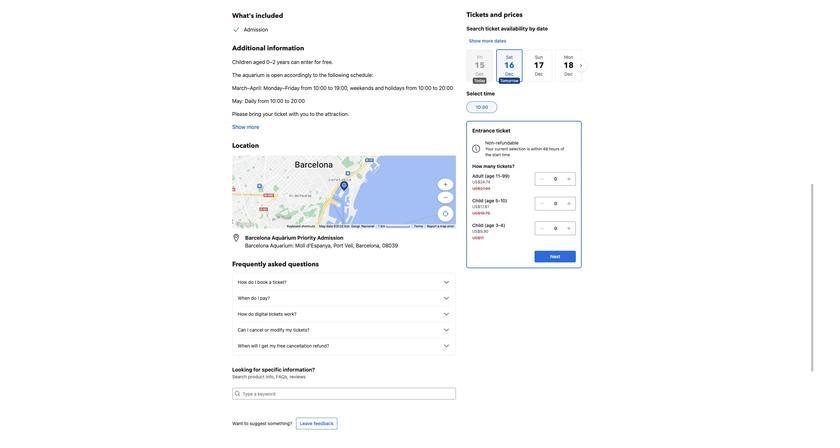 Task type: locate. For each thing, give the bounding box(es) containing it.
search ticket availability by date
[[467, 26, 548, 32]]

0 vertical spatial when
[[238, 296, 250, 301]]

tickets?
[[497, 164, 515, 169], [293, 328, 310, 333]]

(age inside child (age 5-10) us$17.81
[[485, 198, 495, 204]]

more down bring
[[247, 124, 259, 130]]

0 vertical spatial (age
[[485, 173, 495, 179]]

10:00
[[314, 85, 327, 91], [419, 85, 432, 91], [270, 98, 284, 104], [476, 104, 488, 110]]

3 (age from the top
[[485, 223, 495, 228]]

by
[[530, 26, 536, 32]]

0 vertical spatial 20:00
[[439, 85, 453, 91]]

2 vertical spatial ticket
[[497, 128, 511, 134]]

ticket for search
[[486, 26, 500, 32]]

how for how do i book a ticket?
[[238, 280, 247, 285]]

do
[[249, 280, 254, 285], [251, 296, 257, 301], [249, 312, 254, 317]]

0 vertical spatial search
[[467, 26, 485, 32]]

dec for 17
[[535, 71, 544, 77]]

ticket for entrance
[[497, 128, 511, 134]]

1 vertical spatial child
[[473, 223, 484, 228]]

tickets? up "99)"
[[497, 164, 515, 169]]

2 vertical spatial (age
[[485, 223, 495, 228]]

(age inside child (age 3-4) us$9.90
[[485, 223, 495, 228]]

us$24.74
[[473, 180, 491, 185]]

0 horizontal spatial dec
[[476, 71, 484, 77]]

1 child from the top
[[473, 198, 484, 204]]

frequently asked questions
[[232, 260, 319, 269]]

2 barcelona from the top
[[245, 243, 269, 249]]

admission up port
[[317, 235, 344, 241]]

1 vertical spatial (age
[[485, 198, 495, 204]]

dec for 18
[[565, 71, 573, 77]]

information?
[[283, 367, 315, 373]]

1 when from the top
[[238, 296, 250, 301]]

cancel
[[250, 328, 264, 333]]

is left the within
[[527, 147, 530, 152]]

child up us$17.81 at the right
[[473, 198, 484, 204]]

i inside dropdown button
[[247, 328, 249, 333]]

1 vertical spatial a
[[269, 280, 272, 285]]

0 vertical spatial barcelona
[[245, 235, 271, 241]]

1 vertical spatial barcelona
[[245, 243, 269, 249]]

(age left '11-'
[[485, 173, 495, 179]]

1 horizontal spatial for
[[315, 59, 321, 65]]

3 dec from the left
[[565, 71, 573, 77]]

Type a keyword field
[[240, 388, 456, 400]]

do for tickets
[[249, 312, 254, 317]]

1 vertical spatial how
[[238, 280, 247, 285]]

1 horizontal spatial from
[[301, 85, 312, 91]]

1 vertical spatial search
[[232, 374, 247, 380]]

how down frequently
[[238, 280, 247, 285]]

show up fri
[[469, 38, 481, 44]]

location
[[232, 141, 259, 150]]

when left pay?
[[238, 296, 250, 301]]

0 vertical spatial tickets?
[[497, 164, 515, 169]]

dec inside mon 18 dec
[[565, 71, 573, 77]]

selection
[[510, 147, 526, 152]]

dec inside "fri 15 dec today"
[[476, 71, 484, 77]]

please
[[232, 111, 248, 117]]

(age for 11-
[[485, 173, 495, 179]]

dec up the today
[[476, 71, 484, 77]]

(age
[[485, 173, 495, 179], [485, 198, 495, 204], [485, 223, 495, 228]]

us$17.81
[[473, 205, 489, 209]]

(age inside adult (age 11-99) us$24.74
[[485, 173, 495, 179]]

search down tickets
[[467, 26, 485, 32]]

the
[[319, 72, 327, 78], [316, 111, 324, 117], [486, 153, 492, 157]]

0 horizontal spatial for
[[254, 367, 261, 373]]

ticket left with in the top left of the page
[[275, 111, 288, 117]]

do left the book
[[249, 280, 254, 285]]

child (age 3-4) us$9.90
[[473, 223, 506, 234]]

admission down what's included
[[244, 27, 268, 33]]

how up can
[[238, 312, 247, 317]]

what's
[[232, 11, 254, 20]]

1 horizontal spatial show
[[469, 38, 481, 44]]

1 horizontal spatial is
[[527, 147, 530, 152]]

how many tickets?
[[473, 164, 515, 169]]

region
[[462, 47, 588, 85]]

for left the "free."
[[315, 59, 321, 65]]

is inside non-refundable your current selection is within 48 hours of the start time
[[527, 147, 530, 152]]

show down please
[[232, 124, 246, 130]]

20:00 left the select
[[439, 85, 453, 91]]

1 vertical spatial my
[[270, 343, 276, 349]]

mon 18 dec
[[564, 54, 574, 77]]

11-
[[496, 173, 503, 179]]

1 vertical spatial do
[[251, 296, 257, 301]]

do left digital
[[249, 312, 254, 317]]

aquarium:
[[270, 243, 294, 249]]

from down the aquarium is open accordingly to the following schedule:
[[301, 85, 312, 91]]

barcelona up frequently
[[245, 243, 269, 249]]

barcelona
[[245, 235, 271, 241], [245, 243, 269, 249]]

from for 19:00,
[[301, 85, 312, 91]]

(age for 3-
[[485, 223, 495, 228]]

1 vertical spatial show
[[232, 124, 246, 130]]

region containing 15
[[462, 47, 588, 85]]

when will i get my free cancellation refund?
[[238, 343, 329, 349]]

show inside show more button
[[232, 124, 246, 130]]

0 vertical spatial the
[[319, 72, 327, 78]]

2 (age from the top
[[485, 198, 495, 204]]

1 horizontal spatial tickets?
[[497, 164, 515, 169]]

10:00 left 19:00,
[[314, 85, 327, 91]]

2 horizontal spatial dec
[[565, 71, 573, 77]]

when will i get my free cancellation refund? button
[[238, 342, 451, 350]]

the down the "free."
[[319, 72, 327, 78]]

keyboard shortcuts button
[[287, 224, 315, 229]]

0 vertical spatial is
[[266, 72, 270, 78]]

dates
[[495, 38, 507, 44]]

1 vertical spatial is
[[527, 147, 530, 152]]

0 horizontal spatial show
[[232, 124, 246, 130]]

and left prices
[[490, 10, 502, 19]]

2 0 from the top
[[555, 201, 557, 207]]

1 horizontal spatial search
[[467, 26, 485, 32]]

19:00,
[[334, 85, 349, 91]]

time down current
[[502, 153, 510, 157]]

(age left "5-"
[[485, 198, 495, 204]]

questions
[[288, 260, 319, 269]]

1 (age from the top
[[485, 173, 495, 179]]

a left the map
[[438, 225, 440, 228]]

mon
[[564, 54, 574, 60]]

time right the select
[[484, 91, 495, 97]]

next
[[551, 254, 561, 260]]

reviews
[[290, 374, 306, 380]]

0 vertical spatial more
[[482, 38, 493, 44]]

child up us$9.90
[[473, 223, 484, 228]]

99)
[[503, 173, 510, 179]]

1 vertical spatial for
[[254, 367, 261, 373]]

0–2
[[267, 59, 276, 65]]

child
[[473, 198, 484, 204], [473, 223, 484, 228]]

1 vertical spatial the
[[316, 111, 324, 117]]

looking for specific information? search product info, faqs, reviews
[[232, 367, 315, 380]]

1
[[378, 225, 380, 228]]

0 horizontal spatial admission
[[244, 27, 268, 33]]

map
[[440, 225, 447, 228]]

may: daily from 10:00 to 20:00
[[232, 98, 305, 104]]

when
[[238, 296, 250, 301], [238, 343, 250, 349]]

1 vertical spatial 0
[[555, 201, 557, 207]]

more left dates
[[482, 38, 493, 44]]

daily
[[245, 98, 257, 104]]

geogr.
[[352, 225, 361, 228]]

1 0 from the top
[[555, 176, 557, 182]]

how for how many tickets?
[[473, 164, 483, 169]]

dec down 18
[[565, 71, 573, 77]]

barcelona down google image
[[245, 235, 271, 241]]

the right you
[[316, 111, 324, 117]]

i left the book
[[255, 280, 256, 285]]

entrance ticket
[[473, 128, 511, 134]]

show inside show more dates button
[[469, 38, 481, 44]]

i
[[255, 280, 256, 285], [258, 296, 259, 301], [247, 328, 249, 333], [259, 343, 260, 349]]

1 horizontal spatial dec
[[535, 71, 544, 77]]

0 vertical spatial show
[[469, 38, 481, 44]]

show for show more
[[232, 124, 246, 130]]

for up product
[[254, 367, 261, 373]]

frequently
[[232, 260, 266, 269]]

0 horizontal spatial tickets?
[[293, 328, 310, 333]]

from right daily
[[258, 98, 269, 104]]

google image
[[234, 221, 255, 229]]

search down looking
[[232, 374, 247, 380]]

child inside child (age 3-4) us$9.90
[[473, 223, 484, 228]]

my right the 'get'
[[270, 343, 276, 349]]

0 horizontal spatial time
[[484, 91, 495, 97]]

17
[[534, 60, 544, 71]]

0 vertical spatial ticket
[[486, 26, 500, 32]]

1 horizontal spatial my
[[286, 328, 292, 333]]

5-
[[496, 198, 501, 204]]

2 child from the top
[[473, 223, 484, 228]]

from right 'holidays'
[[406, 85, 417, 91]]

aged
[[253, 59, 265, 65]]

1 horizontal spatial admission
[[317, 235, 344, 241]]

2 when from the top
[[238, 343, 250, 349]]

20:00 up with in the top left of the page
[[291, 98, 305, 104]]

i for book
[[255, 280, 256, 285]]

3 0 from the top
[[555, 226, 557, 231]]

when for when do i pay?
[[238, 296, 250, 301]]

suggest
[[250, 421, 267, 427]]

2 vertical spatial the
[[486, 153, 492, 157]]

and left 'holidays'
[[375, 85, 384, 91]]

0 vertical spatial my
[[286, 328, 292, 333]]

0 for child (age 5-10)
[[555, 201, 557, 207]]

1 horizontal spatial more
[[482, 38, 493, 44]]

what's included
[[232, 11, 283, 20]]

(age left 3-
[[485, 223, 495, 228]]

may:
[[232, 98, 244, 104]]

0 horizontal spatial more
[[247, 124, 259, 130]]

us$27.49
[[473, 186, 491, 191]]

priority
[[298, 235, 316, 241]]

1 dec from the left
[[476, 71, 484, 77]]

2 dec from the left
[[535, 71, 544, 77]]

holidays
[[385, 85, 405, 91]]

0 vertical spatial and
[[490, 10, 502, 19]]

data
[[327, 225, 333, 228]]

1 horizontal spatial a
[[438, 225, 440, 228]]

when left will
[[238, 343, 250, 349]]

i left pay?
[[258, 296, 259, 301]]

within
[[531, 147, 542, 152]]

digital
[[255, 312, 268, 317]]

my right modify
[[286, 328, 292, 333]]

today
[[475, 78, 486, 83]]

2 vertical spatial how
[[238, 312, 247, 317]]

dec
[[476, 71, 484, 77], [535, 71, 544, 77], [565, 71, 573, 77]]

how up the adult
[[473, 164, 483, 169]]

0 vertical spatial admission
[[244, 27, 268, 33]]

1 vertical spatial more
[[247, 124, 259, 130]]

info,
[[266, 374, 275, 380]]

1 vertical spatial tickets?
[[293, 328, 310, 333]]

from
[[301, 85, 312, 91], [406, 85, 417, 91], [258, 98, 269, 104]]

1 vertical spatial 20:00
[[291, 98, 305, 104]]

ticket up refundable
[[497, 128, 511, 134]]

0 vertical spatial how
[[473, 164, 483, 169]]

2 vertical spatial 0
[[555, 226, 557, 231]]

for inside looking for specific information? search product info, faqs, reviews
[[254, 367, 261, 373]]

2 vertical spatial do
[[249, 312, 254, 317]]

0 horizontal spatial from
[[258, 98, 269, 104]]

child for child (age 3-4)
[[473, 223, 484, 228]]

0 horizontal spatial search
[[232, 374, 247, 380]]

hours
[[550, 147, 560, 152]]

child inside child (age 5-10) us$17.81
[[473, 198, 484, 204]]

1 vertical spatial admission
[[317, 235, 344, 241]]

0 horizontal spatial a
[[269, 280, 272, 285]]

additional information
[[232, 44, 304, 53]]

0 horizontal spatial 20:00
[[291, 98, 305, 104]]

is left open
[[266, 72, 270, 78]]

start
[[493, 153, 501, 157]]

tickets? up cancellation
[[293, 328, 310, 333]]

km
[[381, 225, 386, 228]]

report a map error link
[[427, 225, 454, 228]]

dec down 17
[[535, 71, 544, 77]]

i right will
[[259, 343, 260, 349]]

i for get
[[259, 343, 260, 349]]

0 horizontal spatial my
[[270, 343, 276, 349]]

1 vertical spatial time
[[502, 153, 510, 157]]

the inside non-refundable your current selection is within 48 hours of the start time
[[486, 153, 492, 157]]

a right the book
[[269, 280, 272, 285]]

0 vertical spatial for
[[315, 59, 321, 65]]

0 vertical spatial child
[[473, 198, 484, 204]]

get
[[262, 343, 269, 349]]

dec inside the sun 17 dec
[[535, 71, 544, 77]]

ticket up show more dates
[[486, 26, 500, 32]]

1 horizontal spatial time
[[502, 153, 510, 157]]

0 vertical spatial do
[[249, 280, 254, 285]]

dec for 15
[[476, 71, 484, 77]]

0 horizontal spatial and
[[375, 85, 384, 91]]

do for book
[[249, 280, 254, 285]]

0 for adult (age 11-99)
[[555, 176, 557, 182]]

do left pay?
[[251, 296, 257, 301]]

i right can
[[247, 328, 249, 333]]

the down your
[[486, 153, 492, 157]]

1 vertical spatial when
[[238, 343, 250, 349]]

0 vertical spatial 0
[[555, 176, 557, 182]]



Task type: vqa. For each thing, say whether or not it's contained in the screenshot.
Geogr.
yes



Task type: describe. For each thing, give the bounding box(es) containing it.
leave
[[300, 421, 313, 427]]

cancellation
[[287, 343, 312, 349]]

child (age 5-10) us$17.81
[[473, 198, 508, 209]]

child for child (age 5-10)
[[473, 198, 484, 204]]

error
[[448, 225, 454, 228]]

can i cancel or modify my tickets?
[[238, 328, 310, 333]]

leave feedback button
[[296, 418, 338, 430]]

select
[[467, 91, 483, 97]]

current
[[495, 147, 508, 152]]

nacional
[[362, 225, 375, 228]]

when do i pay?
[[238, 296, 270, 301]]

schedule:
[[351, 72, 374, 78]]

your
[[486, 147, 494, 152]]

when for when will i get my free cancellation refund?
[[238, 343, 250, 349]]

want
[[232, 421, 243, 427]]

more for show more
[[247, 124, 259, 130]]

admission inside "barcelona aquàrium priority admission barcelona aquarium: moll d'espanya, port vell, barcelona, 08039"
[[317, 235, 344, 241]]

of
[[561, 147, 565, 152]]

0 horizontal spatial is
[[266, 72, 270, 78]]

0 vertical spatial time
[[484, 91, 495, 97]]

your
[[263, 111, 273, 117]]

4)
[[501, 223, 506, 228]]

how do i book a ticket? button
[[238, 279, 451, 287]]

i for pay?
[[258, 296, 259, 301]]

fri
[[477, 54, 483, 60]]

2 horizontal spatial from
[[406, 85, 417, 91]]

when do i pay? button
[[238, 295, 451, 302]]

show more dates
[[469, 38, 507, 44]]

48
[[543, 147, 548, 152]]

us$9.90
[[473, 229, 489, 234]]

a inside dropdown button
[[269, 280, 272, 285]]

show for show more dates
[[469, 38, 481, 44]]

keyboard
[[287, 225, 301, 228]]

keyboard shortcuts
[[287, 225, 315, 228]]

how for how do digital tickets work?
[[238, 312, 247, 317]]

10:00 right 'holidays'
[[419, 85, 432, 91]]

how do digital tickets work?
[[238, 312, 297, 317]]

tickets
[[467, 10, 489, 19]]

inst.
[[344, 225, 351, 228]]

how do digital tickets work? button
[[238, 311, 451, 318]]

aquarium
[[243, 72, 265, 78]]

asked
[[268, 260, 287, 269]]

monday–friday
[[264, 85, 300, 91]]

with
[[289, 111, 299, 117]]

my inside dropdown button
[[270, 343, 276, 349]]

pay?
[[260, 296, 270, 301]]

do for pay?
[[251, 296, 257, 301]]

non-refundable your current selection is within 48 hours of the start time
[[486, 140, 565, 157]]

product
[[248, 374, 265, 380]]

barcelona,
[[356, 243, 381, 249]]

vell,
[[345, 243, 355, 249]]

tickets and prices
[[467, 10, 523, 19]]

specific
[[262, 367, 282, 373]]

accordingly
[[284, 72, 312, 78]]

terms link
[[414, 225, 423, 228]]

map data ©2023 inst. geogr. nacional
[[319, 225, 375, 228]]

faqs,
[[276, 374, 289, 380]]

us$11
[[473, 236, 484, 241]]

modify
[[270, 328, 285, 333]]

fri 15 dec today
[[475, 54, 486, 83]]

looking
[[232, 367, 252, 373]]

refund?
[[313, 343, 329, 349]]

leave feedback
[[300, 421, 334, 427]]

10:00 down monday–friday
[[270, 98, 284, 104]]

10:00 down select time
[[476, 104, 488, 110]]

show more dates button
[[467, 35, 509, 47]]

can
[[291, 59, 300, 65]]

10)
[[501, 198, 508, 204]]

(age for 5-
[[485, 198, 495, 204]]

1 km button
[[376, 224, 412, 229]]

search inside looking for specific information? search product info, faqs, reviews
[[232, 374, 247, 380]]

08039
[[382, 243, 398, 249]]

many
[[484, 164, 496, 169]]

more for show more dates
[[482, 38, 493, 44]]

feedback
[[314, 421, 334, 427]]

you
[[300, 111, 309, 117]]

from for 20:00
[[258, 98, 269, 104]]

non-
[[486, 140, 496, 146]]

1 horizontal spatial and
[[490, 10, 502, 19]]

open
[[271, 72, 283, 78]]

adult
[[473, 173, 484, 179]]

map
[[319, 225, 326, 228]]

us$19.79
[[473, 211, 490, 216]]

march–april:
[[232, 85, 262, 91]]

free
[[277, 343, 286, 349]]

map region
[[232, 156, 456, 229]]

tickets? inside dropdown button
[[293, 328, 310, 333]]

my inside dropdown button
[[286, 328, 292, 333]]

1 vertical spatial ticket
[[275, 111, 288, 117]]

free.
[[323, 59, 333, 65]]

3-
[[496, 223, 501, 228]]

please bring your ticket with you to the attraction.
[[232, 111, 349, 117]]

prices
[[504, 10, 523, 19]]

want to suggest something?
[[232, 421, 292, 427]]

included
[[256, 11, 283, 20]]

children aged 0–2 years can enter for free.
[[232, 59, 333, 65]]

0 for child (age 3-4)
[[555, 226, 557, 231]]

or
[[265, 328, 269, 333]]

15
[[475, 60, 485, 71]]

availability
[[501, 26, 528, 32]]

aquàrium
[[272, 235, 296, 241]]

tickets
[[269, 312, 283, 317]]

1 vertical spatial and
[[375, 85, 384, 91]]

sun 17 dec
[[534, 54, 544, 77]]

©2023
[[334, 225, 344, 228]]

the
[[232, 72, 241, 78]]

something?
[[268, 421, 292, 427]]

1 horizontal spatial 20:00
[[439, 85, 453, 91]]

book
[[258, 280, 268, 285]]

0 vertical spatial a
[[438, 225, 440, 228]]

time inside non-refundable your current selection is within 48 hours of the start time
[[502, 153, 510, 157]]

1 barcelona from the top
[[245, 235, 271, 241]]

work?
[[284, 312, 297, 317]]



